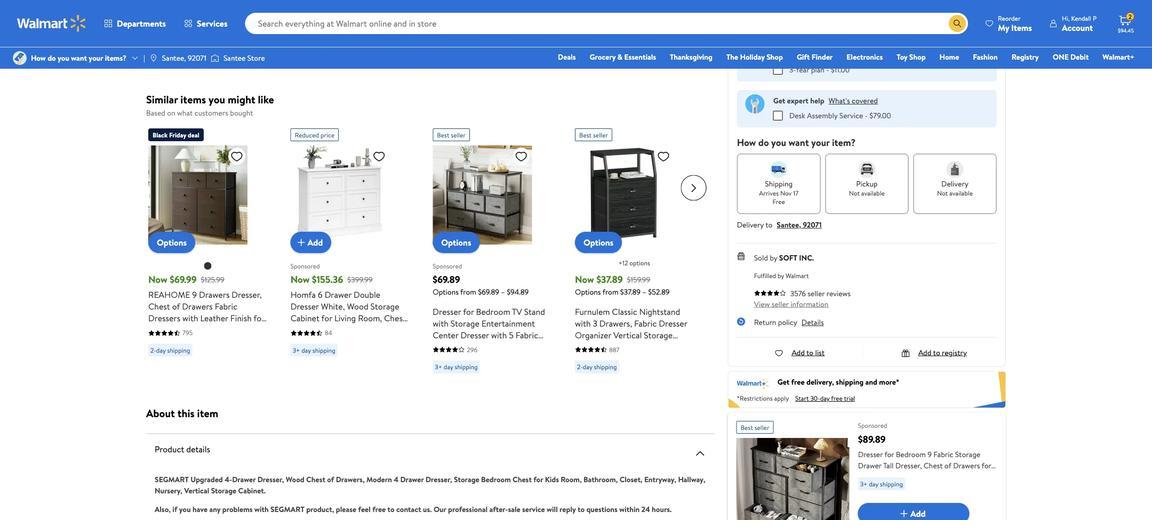 Task type: vqa. For each thing, say whether or not it's contained in the screenshot.
Dresser, in the 'Now $69.99 $125.99 REAHOME 9 Drawers Dresser, Chest of Drawers Fabric Dressers with Leather Finish for Adult Dressers for Bedroom Brown'
yes



Task type: locate. For each thing, give the bounding box(es) containing it.
hallway
[[433, 364, 462, 376]]

options up center at the left bottom of page
[[433, 287, 459, 297]]

list
[[816, 347, 825, 358]]

1 vertical spatial 2-
[[150, 346, 156, 355]]

bedroom inside sponsored now $155.36 $399.99 homfa 6 drawer double dresser white, wood storage cabinet for living room, chest of drawers for bedroom
[[346, 324, 380, 336]]

delivery up sold at right
[[737, 220, 764, 230]]

2 year from the top
[[796, 64, 810, 75]]

0 vertical spatial how
[[31, 53, 46, 63]]

0 vertical spatial black
[[153, 130, 168, 139]]

0 horizontal spatial  image
[[149, 54, 158, 62]]

do for how do you want your items?
[[48, 53, 56, 63]]

$37.89 down '$159.99'
[[620, 287, 641, 297]]

3 options link from the left
[[575, 232, 622, 253]]

1 vertical spatial by
[[778, 271, 784, 281]]

2 horizontal spatial free
[[831, 394, 843, 403]]

closet, up 'within'
[[620, 475, 643, 485]]

2 product group from the left
[[291, 124, 409, 378]]

2 available from the left
[[950, 188, 973, 198]]

drawers down $125.99
[[199, 289, 230, 301]]

sponsored for now
[[291, 261, 320, 271]]

do down in_home_installation logo in the right of the page
[[759, 136, 769, 149]]

not down intent image for pickup
[[849, 188, 860, 198]]

3-Year plan - $11.00 checkbox
[[774, 65, 783, 75]]

santee, down free
[[777, 220, 801, 230]]

tv
[[512, 306, 522, 317]]

- left $8.00
[[826, 47, 829, 58]]

not inside delivery not available
[[937, 188, 948, 198]]

santee,
[[162, 53, 186, 63], [777, 220, 801, 230]]

1 vertical spatial santee,
[[777, 220, 801, 230]]

1 vertical spatial add button
[[858, 504, 970, 521]]

modern
[[367, 475, 392, 485]]

now
[[148, 273, 167, 286], [291, 273, 310, 286], [575, 273, 594, 286]]

get
[[774, 95, 786, 106], [778, 377, 790, 387]]

0 vertical spatial year
[[796, 47, 809, 58]]

1 vertical spatial want
[[789, 136, 809, 149]]

closet, inside sponsored $89.89 dresser for bedroom 9 fabric storage drawer tall dresser, chest of drawers for kids bedroom, closet, entryway, nursery 3+ day shipping
[[907, 472, 930, 482]]

1 horizontal spatial 3+
[[435, 363, 442, 372]]

sponsored for $89.89
[[858, 422, 888, 431]]

0 horizontal spatial best seller
[[437, 130, 466, 139]]

shelf
[[433, 353, 452, 364]]

0 horizontal spatial open
[[483, 341, 504, 353]]

2 vertical spatial free
[[373, 504, 386, 515]]

0 horizontal spatial options link
[[148, 232, 195, 253]]

what's covered button
[[829, 95, 878, 106]]

dressers up brown
[[148, 312, 180, 324]]

delivery for to
[[737, 220, 764, 230]]

1 from from the left
[[460, 287, 476, 297]]

kids inside sponsored $89.89 dresser for bedroom 9 fabric storage drawer tall dresser, chest of drawers for kids bedroom, closet, entryway, nursery 3+ day shipping
[[858, 472, 872, 482]]

1 horizontal spatial not
[[937, 188, 948, 198]]

1 plan from the top
[[811, 47, 825, 58]]

rustic brown image
[[203, 262, 212, 270]]

friday
[[169, 130, 186, 139]]

what's
[[829, 95, 850, 106]]

2 not from the left
[[937, 188, 948, 198]]

drawers up 'hallway'
[[433, 341, 464, 353]]

vertical down upgraded
[[184, 486, 209, 496]]

Desk Assembly Service - $79.00 checkbox
[[774, 111, 783, 120]]

not
[[849, 188, 860, 198], [937, 188, 948, 198]]

add button inside $89.89 group
[[858, 504, 970, 521]]

options link up "$69.99"
[[148, 232, 195, 253]]

entryway, inside segmart upgraded 4-drawer dresser, wood chest of drawers, modern 4 drawer dresser, storage bedroom chest for kids room, bathroom, closet, entryway, hallway, nursery, vertical storage cabinet.
[[645, 475, 677, 485]]

–
[[501, 287, 505, 297], [643, 287, 647, 297]]

drawer inside sponsored $89.89 dresser for bedroom 9 fabric storage drawer tall dresser, chest of drawers for kids bedroom, closet, entryway, nursery 3+ day shipping
[[858, 461, 882, 471]]

service
[[522, 504, 545, 515]]

not for pickup
[[849, 188, 860, 198]]

entryway, up hours.
[[645, 475, 677, 485]]

shipping down "tall" on the right of the page
[[880, 480, 903, 489]]

1 horizontal spatial best
[[579, 130, 592, 139]]

drawer right 6
[[325, 289, 352, 301]]

item
[[197, 406, 218, 421]]

fulfilled
[[754, 271, 776, 281]]

year for 3-
[[796, 64, 810, 75]]

product group
[[148, 124, 267, 378], [291, 124, 409, 378], [433, 124, 552, 378], [575, 124, 694, 378]]

living down double
[[335, 312, 356, 324]]

storage up nursery
[[956, 450, 981, 460]]

1 vertical spatial $37.89
[[620, 287, 641, 297]]

by
[[770, 253, 778, 263], [778, 271, 784, 281]]

0 horizontal spatial sponsored
[[291, 261, 320, 271]]

1 year from the top
[[796, 47, 809, 58]]

1 product group from the left
[[148, 124, 267, 378]]

bedroom inside now $69.99 $125.99 reahome 9 drawers dresser, chest of drawers fabric dressers with leather finish for adult dressers for bedroom brown
[[217, 324, 252, 336]]

2 horizontal spatial options link
[[575, 232, 622, 253]]

sponsored $69.89 options from $69.89 – $94.89
[[433, 261, 529, 297]]

1 vertical spatial drawers,
[[336, 475, 365, 485]]

you for how do you want your items?
[[58, 53, 69, 63]]

black right shelf,
[[659, 353, 679, 364]]

storage down nightstand
[[644, 329, 673, 341]]

2 horizontal spatial best seller
[[741, 423, 770, 432]]

want down desk
[[789, 136, 809, 149]]

0 horizontal spatial 3+
[[293, 346, 300, 355]]

best seller inside $89.89 group
[[741, 423, 770, 432]]

2 vertical spatial -
[[865, 110, 868, 121]]

best seller for now
[[579, 130, 608, 139]]

options for options from $69.89 – $94.89
[[441, 237, 471, 248]]

0 vertical spatial living
[[335, 312, 356, 324]]

free right "feel"
[[373, 504, 386, 515]]

dresser, up "cabinet."
[[258, 475, 284, 485]]

1 vertical spatial 9
[[928, 450, 932, 460]]

dresser for bedroom tv stand with storage entertainment center dresser with 5 fabric drawers with open storage shelf for bedroom living room hallway image
[[433, 145, 532, 245]]

1 horizontal spatial want
[[789, 136, 809, 149]]

add button for price
[[291, 232, 331, 253]]

2-Year plan - $8.00 checkbox
[[774, 48, 783, 57]]

day down the delivery,
[[820, 394, 830, 403]]

drawers down white,
[[301, 324, 331, 336]]

30-
[[811, 394, 820, 403]]

to for santee,
[[766, 220, 773, 230]]

$89.89
[[858, 433, 886, 447]]

sponsored inside sponsored $89.89 dresser for bedroom 9 fabric storage drawer tall dresser, chest of drawers for kids bedroom, closet, entryway, nursery 3+ day shipping
[[858, 422, 888, 431]]

1 vertical spatial living
[[503, 353, 524, 364]]

sponsored inside sponsored $69.89 options from $69.89 – $94.89
[[433, 261, 462, 271]]

shipping down '887'
[[594, 363, 617, 372]]

0 horizontal spatial best
[[437, 130, 450, 139]]

chest inside sponsored $89.89 dresser for bedroom 9 fabric storage drawer tall dresser, chest of drawers for kids bedroom, closet, entryway, nursery 3+ day shipping
[[924, 461, 943, 471]]

not inside the pickup not available
[[849, 188, 860, 198]]

room, inside segmart upgraded 4-drawer dresser, wood chest of drawers, modern 4 drawer dresser, storage bedroom chest for kids room, bathroom, closet, entryway, hallway, nursery, vertical storage cabinet.
[[561, 475, 582, 485]]

help
[[811, 95, 825, 106]]

for inside segmart upgraded 4-drawer dresser, wood chest of drawers, modern 4 drawer dresser, storage bedroom chest for kids room, bathroom, closet, entryway, hallway, nursery, vertical storage cabinet.
[[534, 475, 543, 485]]

available down intent image for delivery
[[950, 188, 973, 198]]

0 horizontal spatial black
[[153, 130, 168, 139]]

2 horizontal spatial 3+
[[860, 480, 868, 489]]

options for options from $37.89 – $52.89
[[584, 237, 614, 248]]

0 vertical spatial -
[[826, 47, 829, 58]]

fabric inside now $69.99 $125.99 reahome 9 drawers dresser, chest of drawers fabric dressers with leather finish for adult dressers for bedroom brown
[[215, 301, 238, 312]]

what
[[177, 108, 193, 118]]

product group containing $69.89
[[433, 124, 552, 378]]

wood inside sponsored now $155.36 $399.99 homfa 6 drawer double dresser white, wood storage cabinet for living room, chest of drawers for bedroom
[[347, 301, 369, 312]]

3576
[[791, 289, 806, 299]]

options up furnulem
[[575, 287, 601, 297]]

add to favorites list, homfa 6 drawer double dresser white, wood storage cabinet for living room, chest of drawers for bedroom image
[[373, 150, 386, 163]]

1 vertical spatial vertical
[[184, 486, 209, 496]]

2 – from the left
[[643, 287, 647, 297]]

this
[[177, 406, 195, 421]]

dresser up 296
[[461, 329, 489, 341]]

wood
[[347, 301, 369, 312], [286, 475, 305, 485]]

customers
[[195, 108, 228, 118]]

view seller information
[[754, 299, 829, 309]]

drawers inside sponsored now $155.36 $399.99 homfa 6 drawer double dresser white, wood storage cabinet for living room, chest of drawers for bedroom
[[301, 324, 331, 336]]

for up service
[[534, 475, 543, 485]]

reviews
[[827, 289, 851, 299]]

delivery down intent image for delivery
[[942, 179, 969, 189]]

how do you want your item?
[[737, 136, 856, 149]]

1 vertical spatial how
[[737, 136, 756, 149]]

0 vertical spatial add button
[[291, 232, 331, 253]]

available for delivery
[[950, 188, 973, 198]]

bedroom left tv
[[476, 306, 510, 317]]

vertical inside furnulem classic nightstand with 3 drawers, fabric dresser organizer vertical storage tower, stable bedroom end table with open shelf, black oak
[[614, 329, 642, 341]]

product details
[[155, 444, 210, 456]]

available
[[862, 188, 885, 198], [950, 188, 973, 198]]

add to registry button
[[902, 347, 967, 358]]

end
[[662, 341, 676, 353]]

1 horizontal spatial drawers,
[[600, 317, 632, 329]]

get up desk assembly service - $79.00 checkbox
[[774, 95, 786, 106]]

3 product group from the left
[[433, 124, 552, 378]]

92071 up inc.
[[803, 220, 822, 230]]

1 vertical spatial get
[[778, 377, 790, 387]]

feel
[[358, 504, 371, 515]]

1 horizontal spatial open
[[614, 353, 635, 364]]

p
[[1093, 14, 1097, 23]]

drawers, left "modern"
[[336, 475, 365, 485]]

sponsored inside sponsored now $155.36 $399.99 homfa 6 drawer double dresser white, wood storage cabinet for living room, chest of drawers for bedroom
[[291, 261, 320, 271]]

$37.89 down +12
[[597, 273, 623, 286]]

your left items?
[[89, 53, 103, 63]]

1 horizontal spatial black
[[659, 353, 679, 364]]

you right 'if'
[[179, 504, 191, 515]]

after-
[[490, 504, 508, 515]]

day down tower,
[[583, 363, 593, 372]]

1 vertical spatial your
[[812, 136, 830, 149]]

room, down double
[[358, 312, 382, 324]]

1 horizontal spatial sponsored
[[433, 261, 462, 271]]

1 vertical spatial $69.89
[[478, 287, 499, 297]]

reduced price
[[295, 130, 335, 139]]

0 vertical spatial drawers,
[[600, 317, 632, 329]]

oak
[[575, 364, 590, 376]]

my
[[998, 22, 1010, 33]]

1 horizontal spatial free
[[792, 377, 805, 387]]

add to favorites list, furnulem classic nightstand with 3 drawers, fabric dresser organizer vertical storage tower, stable bedroom end table with open shelf, black oak image
[[657, 150, 670, 163]]

get inside banner
[[778, 377, 790, 387]]

0 vertical spatial delivery
[[942, 179, 969, 189]]

drawers, right 3
[[600, 317, 632, 329]]

storage inside sponsored $89.89 dresser for bedroom 9 fabric storage drawer tall dresser, chest of drawers for kids bedroom, closet, entryway, nursery 3+ day shipping
[[956, 450, 981, 460]]

registry
[[942, 347, 967, 358]]

0 horizontal spatial from
[[460, 287, 476, 297]]

1 vertical spatial room,
[[561, 475, 582, 485]]

available inside delivery not available
[[950, 188, 973, 198]]

0 horizontal spatial $69.89
[[433, 273, 460, 286]]

4 product group from the left
[[575, 124, 694, 378]]

living inside sponsored now $155.36 $399.99 homfa 6 drawer double dresser white, wood storage cabinet for living room, chest of drawers for bedroom
[[335, 312, 356, 324]]

– down '$159.99'
[[643, 287, 647, 297]]

0 horizontal spatial living
[[335, 312, 356, 324]]

+12
[[619, 258, 628, 267]]

9 inside now $69.99 $125.99 reahome 9 drawers dresser, chest of drawers fabric dressers with leather finish for adult dressers for bedroom brown
[[192, 289, 197, 301]]

best seller
[[437, 130, 466, 139], [579, 130, 608, 139], [741, 423, 770, 432]]

wpp logo image
[[746, 22, 765, 41]]

1 options link from the left
[[148, 232, 195, 253]]

available for pickup
[[862, 188, 885, 198]]

 image
[[211, 53, 219, 63], [149, 54, 158, 62]]

not down intent image for delivery
[[937, 188, 948, 198]]

0 horizontal spatial 2-day shipping
[[150, 346, 190, 355]]

0 horizontal spatial how
[[31, 53, 46, 63]]

shop up 3-year plan - $11.00 "option"
[[767, 52, 783, 62]]

day inside "get free delivery, shipping and more*" banner
[[820, 394, 830, 403]]

upgraded
[[191, 475, 223, 485]]

1 horizontal spatial now
[[291, 273, 310, 286]]

now inside now $69.99 $125.99 reahome 9 drawers dresser, chest of drawers fabric dressers with leather finish for adult dressers for bedroom brown
[[148, 273, 167, 286]]

one debit
[[1053, 52, 1089, 62]]

deals
[[558, 52, 576, 62]]

drawers
[[199, 289, 230, 301], [182, 301, 213, 312], [301, 324, 331, 336], [433, 341, 464, 353], [954, 461, 980, 471]]

3 now from the left
[[575, 273, 594, 286]]

2 now from the left
[[291, 273, 310, 286]]

2 plan from the top
[[811, 64, 825, 75]]

0 horizontal spatial room,
[[358, 312, 382, 324]]

bedroom inside furnulem classic nightstand with 3 drawers, fabric dresser organizer vertical storage tower, stable bedroom end table with open shelf, black oak
[[626, 341, 660, 353]]

bathroom,
[[584, 475, 618, 485]]

hallway,
[[678, 475, 706, 485]]

 image
[[13, 51, 27, 65]]

year down 'gift'
[[796, 64, 810, 75]]

0 horizontal spatial not
[[849, 188, 860, 198]]

1 – from the left
[[501, 287, 505, 297]]

0 horizontal spatial kids
[[545, 475, 559, 485]]

to for list
[[807, 347, 814, 358]]

1 horizontal spatial available
[[950, 188, 973, 198]]

grocery & essentials link
[[585, 51, 661, 63]]

to left registry
[[934, 347, 941, 358]]

dressers right adult
[[170, 324, 203, 336]]

from inside now $37.89 $159.99 options from $37.89 – $52.89
[[603, 287, 619, 297]]

dresser for bedroom 9 fabric storage drawer tall dresser, chest of drawers for kids bedroom, closet, entryway, nursery image
[[737, 439, 850, 521]]

shipping inside sponsored $89.89 dresser for bedroom 9 fabric storage drawer tall dresser, chest of drawers for kids bedroom, closet, entryway, nursery 3+ day shipping
[[880, 480, 903, 489]]

2 from from the left
[[603, 287, 619, 297]]

bedroom right 795
[[217, 324, 252, 336]]

0 horizontal spatial available
[[862, 188, 885, 198]]

dresser, inside sponsored $89.89 dresser for bedroom 9 fabric storage drawer tall dresser, chest of drawers for kids bedroom, closet, entryway, nursery 3+ day shipping
[[896, 461, 922, 471]]

options for reahome 9 drawers dresser, chest of drawers fabric dressers with leather finish for adult dressers for bedroom brown
[[157, 237, 187, 248]]

intent image for pickup image
[[859, 161, 876, 178]]

0 horizontal spatial 2-
[[150, 346, 156, 355]]

– inside now $37.89 $159.99 options from $37.89 – $52.89
[[643, 287, 647, 297]]

delivery inside delivery not available
[[942, 179, 969, 189]]

1 vertical spatial do
[[759, 136, 769, 149]]

3-
[[790, 64, 796, 75]]

dresser, up our
[[426, 475, 452, 485]]

thanksgiving
[[670, 52, 713, 62]]

santee, right |
[[162, 53, 186, 63]]

1 vertical spatial delivery
[[737, 220, 764, 230]]

drawer up "cabinet."
[[232, 475, 256, 485]]

0 horizontal spatial your
[[89, 53, 103, 63]]

finder
[[812, 52, 833, 62]]

fabric inside furnulem classic nightstand with 3 drawers, fabric dresser organizer vertical storage tower, stable bedroom end table with open shelf, black oak
[[634, 317, 657, 329]]

kids
[[858, 472, 872, 482], [545, 475, 559, 485]]

intent image for delivery image
[[947, 161, 964, 178]]

2-day shipping down tower,
[[577, 363, 617, 372]]

how down in_home_installation logo in the right of the page
[[737, 136, 756, 149]]

1 horizontal spatial delivery
[[942, 179, 969, 189]]

add button for seller
[[858, 504, 970, 521]]

walmart plus image
[[737, 377, 769, 390]]

1 not from the left
[[849, 188, 860, 198]]

want for item?
[[789, 136, 809, 149]]

pickup
[[856, 179, 878, 189]]

based
[[146, 108, 165, 118]]

0 horizontal spatial now
[[148, 273, 167, 286]]

3+ down cabinet
[[293, 346, 300, 355]]

options inside now $37.89 $159.99 options from $37.89 – $52.89
[[575, 287, 601, 297]]

1 available from the left
[[862, 188, 885, 198]]

with
[[182, 312, 198, 324], [433, 317, 449, 329], [575, 317, 591, 329], [491, 329, 507, 341], [466, 341, 481, 353], [596, 353, 612, 364], [254, 504, 269, 515]]

1 horizontal spatial how
[[737, 136, 756, 149]]

1 horizontal spatial options link
[[433, 232, 480, 253]]

now inside now $37.89 $159.99 options from $37.89 – $52.89
[[575, 273, 594, 286]]

if
[[173, 504, 177, 515]]

3+ day shipping down 84
[[293, 346, 336, 355]]

options link up +12
[[575, 232, 622, 253]]

options
[[630, 258, 650, 267]]

available down intent image for pickup
[[862, 188, 885, 198]]

0 horizontal spatial –
[[501, 287, 505, 297]]

cabinet.
[[238, 486, 266, 496]]

92071 right next image
[[188, 53, 206, 63]]

hi, kendall p account
[[1062, 14, 1097, 33]]

add button inside product group
[[291, 232, 331, 253]]

1 vertical spatial plan
[[811, 64, 825, 75]]

2 horizontal spatial sponsored
[[858, 422, 888, 431]]

you for how do you want your item?
[[772, 136, 787, 149]]

drawer inside sponsored now $155.36 $399.99 homfa 6 drawer double dresser white, wood storage cabinet for living room, chest of drawers for bedroom
[[325, 289, 352, 301]]

2 options link from the left
[[433, 232, 480, 253]]

9
[[192, 289, 197, 301], [928, 450, 932, 460]]

free up start
[[792, 377, 805, 387]]

now up furnulem
[[575, 273, 594, 286]]

0 vertical spatial get
[[774, 95, 786, 106]]

plan right 'gift'
[[811, 47, 825, 58]]

dresser up center at the left bottom of page
[[433, 306, 461, 317]]

you inside similar items you might like based on what customers bought
[[209, 92, 225, 107]]

$399.99
[[348, 274, 373, 285]]

1 vertical spatial segmart
[[271, 504, 305, 515]]

drawers inside sponsored $89.89 dresser for bedroom 9 fabric storage drawer tall dresser, chest of drawers for kids bedroom, closet, entryway, nursery 3+ day shipping
[[954, 461, 980, 471]]

sponsored for $69.89
[[433, 261, 462, 271]]

us.
[[423, 504, 432, 515]]

year up 3-
[[796, 47, 809, 58]]

Walmart Site-Wide search field
[[245, 13, 968, 34]]

0 vertical spatial santee,
[[162, 53, 186, 63]]

1 horizontal spatial entryway,
[[932, 472, 963, 482]]

the
[[727, 52, 739, 62]]

dresser,
[[232, 289, 262, 301], [896, 461, 922, 471], [258, 475, 284, 485], [426, 475, 452, 485]]

- left the $79.00
[[865, 110, 868, 121]]

within
[[620, 504, 640, 515]]

dresser left white,
[[291, 301, 319, 312]]

want
[[71, 53, 87, 63], [789, 136, 809, 149]]

available inside the pickup not available
[[862, 188, 885, 198]]

expert
[[787, 95, 809, 106]]

from left $94.89
[[460, 287, 476, 297]]

any
[[209, 504, 221, 515]]

dresser inside furnulem classic nightstand with 3 drawers, fabric dresser organizer vertical storage tower, stable bedroom end table with open shelf, black oak
[[659, 317, 688, 329]]

0 horizontal spatial drawers,
[[336, 475, 365, 485]]

options link for now $69.99
[[148, 232, 195, 253]]

add button down bedroom,
[[858, 504, 970, 521]]

living
[[335, 312, 356, 324], [503, 353, 524, 364]]

next image image
[[177, 59, 186, 67]]

free left the trial at the right bottom of the page
[[831, 394, 843, 403]]

0 vertical spatial your
[[89, 53, 103, 63]]

3+ day shipping down 296
[[435, 363, 478, 372]]

dresser up the end
[[659, 317, 688, 329]]

9 inside sponsored $89.89 dresser for bedroom 9 fabric storage drawer tall dresser, chest of drawers for kids bedroom, closet, entryway, nursery 3+ day shipping
[[928, 450, 932, 460]]

bedroom right 84
[[346, 324, 380, 336]]

drawers, inside furnulem classic nightstand with 3 drawers, fabric dresser organizer vertical storage tower, stable bedroom end table with open shelf, black oak
[[600, 317, 632, 329]]

furnulem
[[575, 306, 610, 317]]

add to cart image
[[295, 236, 308, 249]]

more*
[[879, 377, 900, 387]]

0 horizontal spatial segmart
[[155, 475, 189, 485]]

with inside now $69.99 $125.99 reahome 9 drawers dresser, chest of drawers fabric dressers with leather finish for adult dressers for bedroom brown
[[182, 312, 198, 324]]

1 now from the left
[[148, 273, 167, 286]]

1 horizontal spatial 2-
[[577, 363, 583, 372]]

0 vertical spatial wood
[[347, 301, 369, 312]]

– left $94.89
[[501, 287, 505, 297]]

options up sponsored $69.89 options from $69.89 – $94.89
[[441, 237, 471, 248]]

the holiday shop
[[727, 52, 783, 62]]

2- down adult
[[150, 346, 156, 355]]

2- down tower,
[[577, 363, 583, 372]]

drawer right 4
[[400, 475, 424, 485]]

stand
[[524, 306, 545, 317]]

options up now $37.89 $159.99 options from $37.89 – $52.89
[[584, 237, 614, 248]]

0 horizontal spatial do
[[48, 53, 56, 63]]

you up customers
[[209, 92, 225, 107]]

1 horizontal spatial –
[[643, 287, 647, 297]]

dresser down $89.89
[[858, 450, 883, 460]]

3+ left bedroom,
[[860, 480, 868, 489]]

0 horizontal spatial 9
[[192, 289, 197, 301]]

1 horizontal spatial vertical
[[614, 329, 642, 341]]

now for $37.89
[[575, 273, 594, 286]]

1 vertical spatial wood
[[286, 475, 305, 485]]

1 horizontal spatial  image
[[211, 53, 219, 63]]

fashion
[[973, 52, 998, 62]]

delivery for not
[[942, 179, 969, 189]]

santee, 92071 button
[[777, 220, 822, 230]]

homfa
[[291, 289, 316, 301]]

about
[[146, 406, 175, 421]]

0 horizontal spatial wood
[[286, 475, 305, 485]]

do
[[48, 53, 56, 63], [759, 136, 769, 149]]

do down walmart image
[[48, 53, 56, 63]]

0 horizontal spatial shop
[[767, 52, 783, 62]]

delivery to santee, 92071
[[737, 220, 822, 230]]

add to list button
[[775, 347, 825, 358]]

plan down gift finder link
[[811, 64, 825, 75]]

1 horizontal spatial do
[[759, 136, 769, 149]]

in_home_installation logo image
[[746, 94, 765, 114]]

you for also, if you have any problems with segmart product, please feel free to contact us. our professional after-sale service will reply to questions within 24 hours.
[[179, 504, 191, 515]]

your left item?
[[812, 136, 830, 149]]

for up "tall" on the right of the page
[[885, 450, 894, 460]]

2- left 'gift'
[[790, 47, 796, 58]]

how for how do you want your items?
[[31, 53, 46, 63]]

segmart up nursery,
[[155, 475, 189, 485]]



Task type: describe. For each thing, give the bounding box(es) containing it.
bedroom right 'hallway'
[[467, 353, 501, 364]]

to for registry
[[934, 347, 941, 358]]

now for $69.99
[[148, 273, 167, 286]]

how do you want your items?
[[31, 53, 126, 63]]

questions
[[587, 504, 618, 515]]

items?
[[105, 53, 126, 63]]

with right center at the left bottom of page
[[466, 341, 481, 353]]

day down cabinet
[[302, 346, 311, 355]]

bedroom inside sponsored $89.89 dresser for bedroom 9 fabric storage drawer tall dresser, chest of drawers for kids bedroom, closet, entryway, nursery 3+ day shipping
[[896, 450, 926, 460]]

0 horizontal spatial free
[[373, 504, 386, 515]]

product group containing now $155.36
[[291, 124, 409, 378]]

store
[[247, 53, 265, 63]]

sponsored now $155.36 $399.99 homfa 6 drawer double dresser white, wood storage cabinet for living room, chest of drawers for bedroom
[[291, 261, 406, 336]]

+12 options
[[619, 258, 650, 267]]

holiday
[[740, 52, 765, 62]]

1 vertical spatial 2-day shipping
[[577, 363, 617, 372]]

similar
[[146, 92, 178, 107]]

living inside dresser for bedroom tv stand with storage entertainment center dresser with 5 fabric drawers with open storage shelf for bedroom living room hallway
[[503, 353, 524, 364]]

of inside now $69.99 $125.99 reahome 9 drawers dresser, chest of drawers fabric dressers with leather finish for adult dressers for bedroom brown
[[172, 301, 180, 312]]

storage up professional
[[454, 475, 480, 485]]

contact
[[396, 504, 421, 515]]

1 horizontal spatial santee,
[[777, 220, 801, 230]]

open inside furnulem classic nightstand with 3 drawers, fabric dresser organizer vertical storage tower, stable bedroom end table with open shelf, black oak
[[614, 353, 635, 364]]

0 vertical spatial 2-
[[790, 47, 796, 58]]

walmart
[[786, 271, 809, 281]]

options link for now $37.89
[[575, 232, 622, 253]]

for right finish
[[254, 312, 265, 324]]

kids inside segmart upgraded 4-drawer dresser, wood chest of drawers, modern 4 drawer dresser, storage bedroom chest for kids room, bathroom, closet, entryway, hallway, nursery, vertical storage cabinet.
[[545, 475, 559, 485]]

to left contact on the bottom
[[388, 504, 395, 515]]

from inside sponsored $69.89 options from $69.89 – $94.89
[[460, 287, 476, 297]]

with left 5
[[491, 329, 507, 341]]

your for item?
[[812, 136, 830, 149]]

walmart+
[[1103, 52, 1135, 62]]

add to favorites list, reahome 9 drawers dresser, chest of drawers fabric dressers with leather finish for adult dressers for bedroom brown image
[[231, 150, 243, 163]]

to right reply on the left bottom of page
[[578, 504, 585, 515]]

0 horizontal spatial 92071
[[188, 53, 206, 63]]

reorder
[[998, 14, 1021, 23]]

add to cart image
[[898, 508, 911, 521]]

shipping inside banner
[[836, 377, 864, 387]]

by for sold
[[770, 253, 778, 263]]

with down "cabinet."
[[254, 504, 269, 515]]

1 vertical spatial free
[[831, 394, 843, 403]]

Search search field
[[245, 13, 968, 34]]

wood inside segmart upgraded 4-drawer dresser, wood chest of drawers, modern 4 drawer dresser, storage bedroom chest for kids room, bathroom, closet, entryway, hallway, nursery, vertical storage cabinet.
[[286, 475, 305, 485]]

product details image
[[694, 448, 707, 460]]

0 vertical spatial $37.89
[[597, 273, 623, 286]]

$89.89 group
[[728, 413, 1006, 521]]

dresser inside sponsored now $155.36 $399.99 homfa 6 drawer double dresser white, wood storage cabinet for living room, chest of drawers for bedroom
[[291, 301, 319, 312]]

drawers, inside segmart upgraded 4-drawer dresser, wood chest of drawers, modern 4 drawer dresser, storage bedroom chest for kids room, bathroom, closet, entryway, hallway, nursery, vertical storage cabinet.
[[336, 475, 365, 485]]

year for 2-
[[796, 47, 809, 58]]

you for similar items you might like based on what customers bought
[[209, 92, 225, 107]]

$155.36
[[312, 273, 343, 286]]

fabric inside sponsored $89.89 dresser for bedroom 9 fabric storage drawer tall dresser, chest of drawers for kids bedroom, closet, entryway, nursery 3+ day shipping
[[934, 450, 954, 460]]

shipping
[[765, 179, 793, 189]]

hours.
[[652, 504, 672, 515]]

santee, 92071
[[162, 53, 206, 63]]

for up nursery
[[982, 461, 992, 471]]

sold
[[754, 253, 768, 263]]

fashion link
[[969, 51, 1003, 63]]

$69.99
[[170, 273, 197, 286]]

storage inside furnulem classic nightstand with 3 drawers, fabric dresser organizer vertical storage tower, stable bedroom end table with open shelf, black oak
[[644, 329, 673, 341]]

add inside $89.89 group
[[911, 508, 926, 520]]

795
[[182, 328, 193, 337]]

plan for $8.00
[[811, 47, 825, 58]]

for right 795
[[204, 324, 215, 336]]

our
[[434, 504, 446, 515]]

account
[[1062, 22, 1093, 33]]

1 shop from the left
[[767, 52, 783, 62]]

deal
[[188, 130, 199, 139]]

1 vertical spatial 3+ day shipping
[[435, 363, 478, 372]]

drawers up 795
[[182, 301, 213, 312]]

vertical inside segmart upgraded 4-drawer dresser, wood chest of drawers, modern 4 drawer dresser, storage bedroom chest for kids room, bathroom, closet, entryway, hallway, nursery, vertical storage cabinet.
[[184, 486, 209, 496]]

registry link
[[1007, 51, 1044, 63]]

seller inside $89.89 group
[[755, 423, 770, 432]]

electronics link
[[842, 51, 888, 63]]

options inside sponsored $69.89 options from $69.89 – $94.89
[[433, 287, 459, 297]]

by for fulfilled
[[778, 271, 784, 281]]

reahome 9 drawers dresser, chest of drawers fabric dressers with leather finish for adult dressers for bedroom brown image
[[148, 145, 248, 245]]

best seller for sponsored
[[437, 130, 466, 139]]

dresser inside sponsored $89.89 dresser for bedroom 9 fabric storage drawer tall dresser, chest of drawers for kids bedroom, closet, entryway, nursery 3+ day shipping
[[858, 450, 883, 460]]

storage up 296
[[451, 317, 480, 329]]

thanksgiving link
[[665, 51, 718, 63]]

get for get free delivery, shipping and more*
[[778, 377, 790, 387]]

home link
[[935, 51, 964, 63]]

product group containing now $69.99
[[148, 124, 267, 378]]

with right table at the bottom
[[596, 353, 612, 364]]

for left 296
[[454, 353, 465, 364]]

on
[[167, 108, 175, 118]]

homfa 6 drawer double dresser white, wood storage cabinet for living room, chest of drawers for bedroom image
[[291, 145, 390, 245]]

*restrictions apply
[[737, 394, 789, 403]]

debit
[[1071, 52, 1089, 62]]

about this item
[[146, 406, 218, 421]]

segmart inside segmart upgraded 4-drawer dresser, wood chest of drawers, modern 4 drawer dresser, storage bedroom chest for kids room, bathroom, closet, entryway, hallway, nursery, vertical storage cabinet.
[[155, 475, 189, 485]]

 image for santee store
[[211, 53, 219, 63]]

add inside product group
[[308, 237, 323, 248]]

day inside sponsored $89.89 dresser for bedroom 9 fabric storage drawer tall dresser, chest of drawers for kids bedroom, closet, entryway, nursery 3+ day shipping
[[869, 480, 879, 489]]

for up 84
[[322, 312, 332, 324]]

plan for $11.00
[[811, 64, 825, 75]]

day down center at the left bottom of page
[[444, 363, 453, 372]]

- for $11.00
[[827, 64, 829, 75]]

1 horizontal spatial 92071
[[803, 220, 822, 230]]

sold by soft inc.
[[754, 253, 814, 263]]

shipping down 84
[[313, 346, 336, 355]]

stable
[[601, 341, 624, 353]]

with up shelf
[[433, 317, 449, 329]]

shipping down 795
[[167, 346, 190, 355]]

room, inside sponsored now $155.36 $399.99 homfa 6 drawer double dresser white, wood storage cabinet for living room, chest of drawers for bedroom
[[358, 312, 382, 324]]

dressers for bedroom, heavy duty 4-drawer wood chest of drawers, modern storage bedroom chest for kids room, black vertical storage cabinet for bathroom, closet, entryway, hallway, nursery, l2027 - image 5 of 10 image
[[152, 0, 214, 49]]

3.8862 stars out of 5, based on 3576 seller reviews element
[[754, 290, 786, 297]]

&
[[618, 52, 623, 62]]

items
[[181, 92, 206, 107]]

for right 84
[[333, 324, 344, 336]]

bought
[[230, 108, 253, 118]]

want for items?
[[71, 53, 87, 63]]

drawers inside dresser for bedroom tv stand with storage entertainment center dresser with 5 fabric drawers with open storage shelf for bedroom living room hallway
[[433, 341, 464, 353]]

add to favorites list, dresser for bedroom tv stand with storage entertainment center dresser with 5 fabric drawers with open storage shelf for bedroom living room hallway image
[[515, 150, 528, 163]]

view seller information link
[[754, 299, 829, 309]]

3+ inside sponsored $89.89 dresser for bedroom 9 fabric storage drawer tall dresser, chest of drawers for kids bedroom, closet, entryway, nursery 3+ day shipping
[[860, 480, 868, 489]]

0 horizontal spatial 3+ day shipping
[[293, 346, 336, 355]]

similar items you might like based on what customers bought
[[146, 92, 274, 118]]

item?
[[832, 136, 856, 149]]

$11.00
[[831, 64, 850, 75]]

for down sponsored $69.89 options from $69.89 – $94.89
[[463, 306, 474, 317]]

- for $8.00
[[826, 47, 829, 58]]

furnulem classic nightstand with 3 drawers, fabric dresser organizer vertical storage tower, stable bedroom end table with open shelf, black oak
[[575, 306, 688, 376]]

storage down 4-
[[211, 486, 237, 496]]

chest inside now $69.99 $125.99 reahome 9 drawers dresser, chest of drawers fabric dressers with leather finish for adult dressers for bedroom brown
[[148, 301, 170, 312]]

professional
[[448, 504, 488, 515]]

open inside dresser for bedroom tv stand with storage entertainment center dresser with 5 fabric drawers with open storage shelf for bedroom living room hallway
[[483, 341, 504, 353]]

of inside sponsored $89.89 dresser for bedroom 9 fabric storage drawer tall dresser, chest of drawers for kids bedroom, closet, entryway, nursery 3+ day shipping
[[945, 461, 952, 471]]

table
[[575, 353, 594, 364]]

black inside furnulem classic nightstand with 3 drawers, fabric dresser organizer vertical storage tower, stable bedroom end table with open shelf, black oak
[[659, 353, 679, 364]]

do for how do you want your item?
[[759, 136, 769, 149]]

0 vertical spatial 3+
[[293, 346, 300, 355]]

next slide for similar items you might like list image
[[681, 175, 707, 201]]

of inside segmart upgraded 4-drawer dresser, wood chest of drawers, modern 4 drawer dresser, storage bedroom chest for kids room, bathroom, closet, entryway, hallway, nursery, vertical storage cabinet.
[[327, 475, 334, 485]]

furnulem classic nightstand with 3 drawers, fabric dresser organizer vertical storage tower, stable bedroom end table with open shelf, black oak image
[[575, 145, 674, 245]]

assembly
[[807, 110, 838, 121]]

white,
[[321, 301, 345, 312]]

return
[[754, 317, 777, 328]]

2 shop from the left
[[910, 52, 926, 62]]

intent image for shipping image
[[771, 161, 788, 178]]

3-year plan - $11.00
[[790, 64, 850, 75]]

search icon image
[[954, 19, 962, 28]]

chest inside sponsored now $155.36 $399.99 homfa 6 drawer double dresser white, wood storage cabinet for living room, chest of drawers for bedroom
[[384, 312, 406, 324]]

best for now
[[579, 130, 592, 139]]

- for $79.00
[[865, 110, 868, 121]]

3576 seller reviews
[[791, 289, 851, 299]]

walmart image
[[17, 15, 86, 32]]

return policy details
[[754, 317, 824, 328]]

nov
[[781, 188, 792, 198]]

policy
[[778, 317, 798, 328]]

24
[[642, 504, 650, 515]]

1 horizontal spatial $69.89
[[478, 287, 499, 297]]

details
[[186, 444, 210, 456]]

0 horizontal spatial santee,
[[162, 53, 186, 63]]

– inside sponsored $69.89 options from $69.89 – $94.89
[[501, 287, 505, 297]]

 image for santee, 92071
[[149, 54, 158, 62]]

|
[[144, 53, 145, 63]]

services button
[[175, 11, 237, 36]]

not for delivery
[[937, 188, 948, 198]]

bedroom inside segmart upgraded 4-drawer dresser, wood chest of drawers, modern 4 drawer dresser, storage bedroom chest for kids room, bathroom, closet, entryway, hallway, nursery, vertical storage cabinet.
[[481, 475, 511, 485]]

product group containing now $37.89
[[575, 124, 694, 378]]

of inside sponsored now $155.36 $399.99 homfa 6 drawer double dresser white, wood storage cabinet for living room, chest of drawers for bedroom
[[291, 324, 299, 336]]

and
[[866, 377, 878, 387]]

now inside sponsored now $155.36 $399.99 homfa 6 drawer double dresser white, wood storage cabinet for living room, chest of drawers for bedroom
[[291, 273, 310, 286]]

best inside $89.89 group
[[741, 423, 753, 432]]

get free delivery, shipping and more* banner
[[728, 372, 1006, 409]]

adult
[[148, 324, 168, 336]]

grocery & essentials
[[590, 52, 656, 62]]

toy shop
[[897, 52, 926, 62]]

toy shop link
[[892, 51, 931, 63]]

0 vertical spatial $69.89
[[433, 273, 460, 286]]

your for items?
[[89, 53, 103, 63]]

reahome
[[148, 289, 190, 301]]

$159.99
[[627, 274, 651, 285]]

walmart+ link
[[1098, 51, 1140, 63]]

free
[[773, 197, 785, 206]]

add to list
[[792, 347, 825, 358]]

0 vertical spatial 2-day shipping
[[150, 346, 190, 355]]

4-
[[225, 475, 232, 485]]

day down adult
[[156, 346, 166, 355]]

product,
[[306, 504, 334, 515]]

shipping down 296
[[455, 363, 478, 372]]

santee
[[224, 53, 246, 63]]

one
[[1053, 52, 1069, 62]]

2 vertical spatial 2-
[[577, 363, 583, 372]]

finish
[[230, 312, 252, 324]]

product
[[155, 444, 184, 456]]

best for sponsored
[[437, 130, 450, 139]]

gift finder
[[797, 52, 833, 62]]

please
[[336, 504, 356, 515]]

storage down 'entertainment'
[[506, 341, 535, 353]]

storage inside sponsored now $155.36 $399.99 homfa 6 drawer double dresser white, wood storage cabinet for living room, chest of drawers for bedroom
[[371, 301, 399, 312]]

3
[[593, 317, 598, 329]]

0 vertical spatial free
[[792, 377, 805, 387]]

dresser, inside now $69.99 $125.99 reahome 9 drawers dresser, chest of drawers fabric dressers with leather finish for adult dressers for bedroom brown
[[232, 289, 262, 301]]

bedroom,
[[873, 472, 905, 482]]

how for how do you want your item?
[[737, 136, 756, 149]]

reply
[[560, 504, 576, 515]]

shelf,
[[637, 353, 657, 364]]

service
[[840, 110, 863, 121]]

with left 3
[[575, 317, 591, 329]]

items
[[1012, 22, 1032, 33]]

closet, inside segmart upgraded 4-drawer dresser, wood chest of drawers, modern 4 drawer dresser, storage bedroom chest for kids room, bathroom, closet, entryway, hallway, nursery, vertical storage cabinet.
[[620, 475, 643, 485]]

also, if you have any problems with segmart product, please feel free to contact us. our professional after-sale service will reply to questions within 24 hours.
[[155, 504, 672, 515]]

santee store
[[224, 53, 265, 63]]

entryway, inside sponsored $89.89 dresser for bedroom 9 fabric storage drawer tall dresser, chest of drawers for kids bedroom, closet, entryway, nursery 3+ day shipping
[[932, 472, 963, 482]]

get for get expert help what's covered
[[774, 95, 786, 106]]

fabric inside dresser for bedroom tv stand with storage entertainment center dresser with 5 fabric drawers with open storage shelf for bedroom living room hallway
[[516, 329, 538, 341]]



